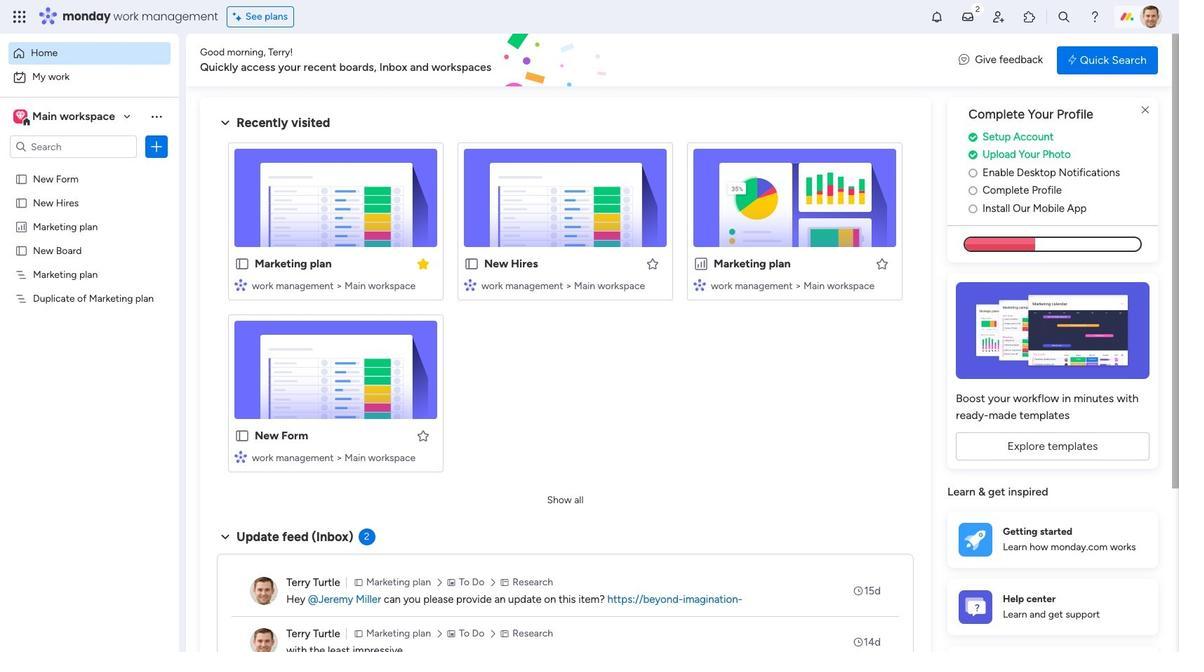 Task type: describe. For each thing, give the bounding box(es) containing it.
2 terry turtle image from the top
[[250, 628, 278, 652]]

circle o image
[[969, 186, 978, 196]]

update feed image
[[961, 10, 975, 24]]

0 vertical spatial option
[[8, 42, 171, 65]]

check circle image
[[969, 132, 978, 142]]

public board image for second add to favorites image from the right
[[464, 256, 480, 272]]

2 image
[[972, 1, 984, 16]]

1 terry turtle image from the top
[[250, 577, 278, 605]]

0 vertical spatial public board image
[[15, 172, 28, 185]]

help center element
[[948, 579, 1158, 635]]

options image
[[150, 140, 164, 154]]

v2 bolt switch image
[[1069, 52, 1077, 68]]

dapulse x slim image
[[1137, 102, 1154, 119]]

close recently visited image
[[217, 114, 234, 131]]

workspace image
[[16, 109, 25, 124]]

check circle image
[[969, 150, 978, 160]]

0 horizontal spatial public dashboard image
[[15, 220, 28, 233]]

templates image image
[[960, 282, 1146, 379]]

remove from favorites image
[[416, 257, 430, 271]]

public board image for add to favorites icon
[[235, 428, 250, 444]]

terry turtle image
[[1140, 6, 1163, 28]]

1 add to favorites image from the left
[[646, 257, 660, 271]]

monday marketplace image
[[1023, 10, 1037, 24]]

1 vertical spatial public dashboard image
[[694, 256, 709, 272]]

add to favorites image
[[416, 429, 430, 443]]

1 circle o image from the top
[[969, 168, 978, 178]]



Task type: locate. For each thing, give the bounding box(es) containing it.
option
[[8, 42, 171, 65], [8, 66, 171, 88], [0, 166, 179, 169]]

0 vertical spatial public dashboard image
[[15, 220, 28, 233]]

public board image
[[15, 172, 28, 185], [464, 256, 480, 272], [235, 428, 250, 444]]

close update feed (inbox) image
[[217, 529, 234, 546]]

0 horizontal spatial public board image
[[15, 172, 28, 185]]

1 horizontal spatial add to favorites image
[[876, 257, 890, 271]]

public dashboard image
[[15, 220, 28, 233], [694, 256, 709, 272]]

public board image
[[15, 196, 28, 209], [15, 244, 28, 257], [235, 256, 250, 272]]

2 element
[[359, 529, 375, 546]]

workspace selection element
[[13, 108, 117, 126]]

1 vertical spatial circle o image
[[969, 203, 978, 214]]

1 vertical spatial terry turtle image
[[250, 628, 278, 652]]

1 vertical spatial option
[[8, 66, 171, 88]]

getting started element
[[948, 512, 1158, 568]]

2 circle o image from the top
[[969, 203, 978, 214]]

circle o image
[[969, 168, 978, 178], [969, 203, 978, 214]]

add to favorites image
[[646, 257, 660, 271], [876, 257, 890, 271]]

search everything image
[[1057, 10, 1071, 24]]

quick search results list box
[[217, 131, 914, 489]]

v2 user feedback image
[[959, 52, 970, 68]]

workspace options image
[[150, 109, 164, 123]]

circle o image down check circle icon
[[969, 168, 978, 178]]

1 vertical spatial public board image
[[464, 256, 480, 272]]

1 horizontal spatial public dashboard image
[[694, 256, 709, 272]]

2 vertical spatial option
[[0, 166, 179, 169]]

0 vertical spatial terry turtle image
[[250, 577, 278, 605]]

2 vertical spatial public board image
[[235, 428, 250, 444]]

invite members image
[[992, 10, 1006, 24]]

0 vertical spatial circle o image
[[969, 168, 978, 178]]

2 horizontal spatial public board image
[[464, 256, 480, 272]]

workspace image
[[13, 109, 27, 124]]

0 horizontal spatial add to favorites image
[[646, 257, 660, 271]]

Search in workspace field
[[29, 139, 117, 155]]

see plans image
[[233, 9, 246, 25]]

notifications image
[[930, 10, 944, 24]]

list box
[[0, 164, 179, 500]]

select product image
[[13, 10, 27, 24]]

help image
[[1088, 10, 1102, 24]]

1 horizontal spatial public board image
[[235, 428, 250, 444]]

terry turtle image
[[250, 577, 278, 605], [250, 628, 278, 652]]

2 add to favorites image from the left
[[876, 257, 890, 271]]

circle o image down circle o icon
[[969, 203, 978, 214]]



Task type: vqa. For each thing, say whether or not it's contained in the screenshot.
the Update feed "image"
yes



